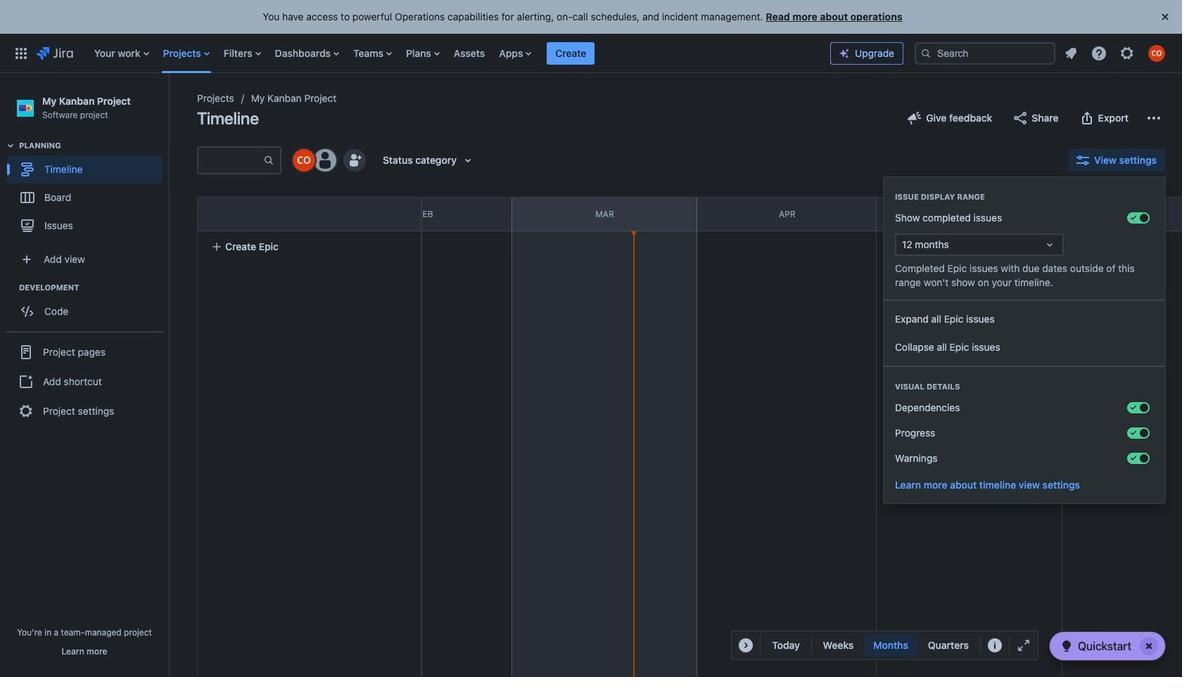 Task type: locate. For each thing, give the bounding box(es) containing it.
group
[[7, 140, 168, 244], [7, 282, 168, 330], [884, 300, 1166, 366], [6, 332, 163, 432], [815, 635, 978, 658]]

1 horizontal spatial list
[[1059, 40, 1174, 66]]

jira image
[[37, 45, 73, 62], [37, 45, 73, 62]]

Search timeline text field
[[199, 148, 263, 173]]

None search field
[[915, 42, 1056, 64]]

column header
[[153, 198, 339, 231]]

export icon image
[[1079, 110, 1096, 127]]

search image
[[921, 48, 932, 59]]

Search field
[[915, 42, 1056, 64]]

planning image
[[2, 137, 19, 154]]

row group
[[197, 197, 421, 232]]

primary element
[[8, 33, 831, 73]]

heading
[[19, 140, 168, 151], [884, 191, 1166, 203], [19, 282, 168, 294], [884, 382, 1166, 393]]

check image
[[1059, 639, 1076, 655]]

enter full screen image
[[1016, 638, 1033, 655]]

0 horizontal spatial list
[[87, 33, 831, 73]]

dismiss image
[[1157, 8, 1174, 25]]

notifications image
[[1063, 45, 1080, 62]]

row inside the timeline 'grid'
[[198, 198, 421, 232]]

appswitcher icon image
[[13, 45, 30, 62]]

open image
[[1042, 237, 1059, 253]]

banner
[[0, 33, 1183, 73]]

row
[[198, 198, 421, 232]]

list
[[87, 33, 831, 73], [1059, 40, 1174, 66]]

list item
[[547, 33, 595, 73]]

help image
[[1091, 45, 1108, 62]]



Task type: vqa. For each thing, say whether or not it's contained in the screenshot.
second the 'open' image
no



Task type: describe. For each thing, give the bounding box(es) containing it.
add people image
[[346, 152, 363, 169]]

issue display range group
[[884, 177, 1166, 300]]

settings image
[[1119, 45, 1136, 62]]

development image
[[2, 280, 19, 297]]

your profile and settings image
[[1149, 45, 1166, 62]]

visual details group
[[884, 366, 1166, 479]]

sidebar navigation image
[[153, 90, 184, 118]]

row group inside the timeline 'grid'
[[197, 197, 421, 232]]

sidebar element
[[0, 73, 169, 678]]

timeline grid
[[153, 197, 1183, 678]]

dismiss quickstart image
[[1138, 636, 1161, 658]]

column header inside the timeline 'grid'
[[153, 198, 339, 231]]



